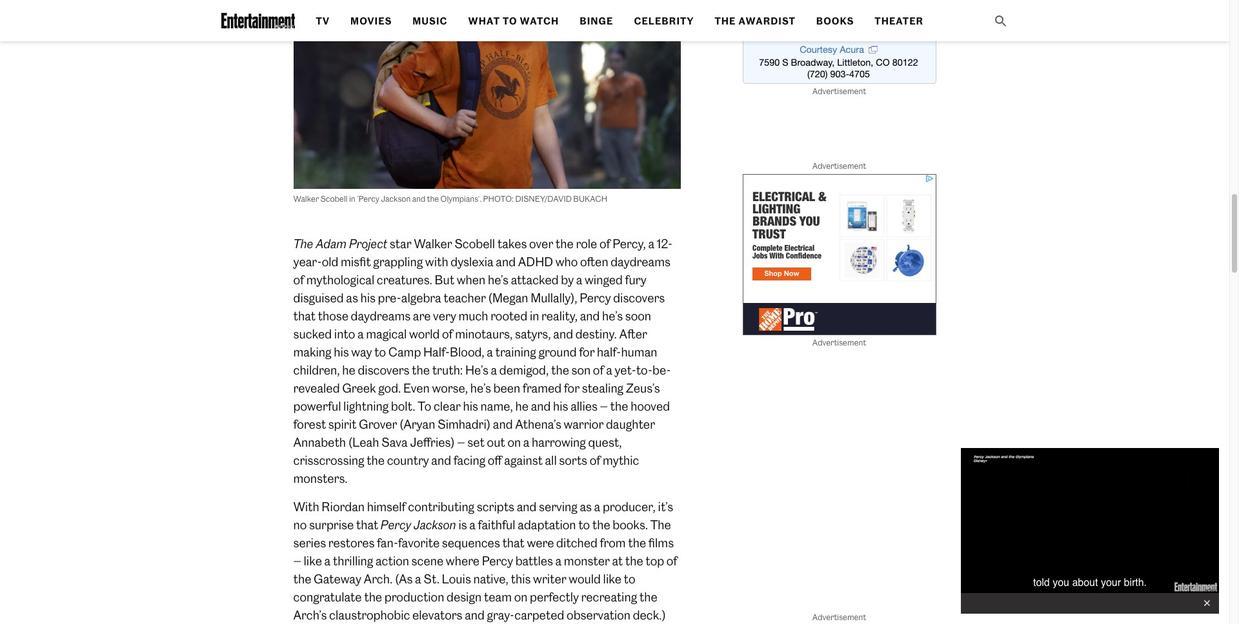 Task type: locate. For each thing, give the bounding box(es) containing it.
1 horizontal spatial walker
[[414, 237, 452, 252]]

the
[[427, 194, 439, 204], [556, 237, 574, 252], [412, 363, 430, 378], [551, 363, 569, 378], [367, 454, 385, 469], [592, 518, 610, 533], [628, 536, 646, 551], [625, 554, 643, 569], [293, 572, 311, 587], [364, 591, 382, 605], [639, 591, 657, 605]]

to right way
[[374, 345, 386, 360]]

— like
[[293, 554, 322, 569]]

were
[[527, 536, 554, 551]]

writer
[[533, 572, 566, 587]]

his left allies
[[553, 400, 568, 414]]

1 horizontal spatial to
[[503, 15, 517, 27]]

his left pre-
[[360, 291, 376, 306]]

would
[[569, 572, 601, 587]]

percy down winged
[[580, 291, 611, 306]]

what to watch link
[[468, 15, 559, 27]]

1 horizontal spatial in
[[530, 309, 539, 324]]

1 vertical spatial percy
[[381, 518, 411, 533]]

bolt.
[[391, 400, 415, 414]]

demigod,
[[499, 363, 549, 378]]

2 vertical spatial percy
[[482, 554, 513, 569]]

1 horizontal spatial discovers
[[613, 291, 665, 306]]

a inside with riordan himself contributing scripts and serving as a producer, it's no surprise that
[[594, 500, 600, 515]]

disney/david
[[515, 194, 572, 204]]

books
[[816, 15, 854, 27]]

like
[[603, 572, 621, 587]]

for up "son"
[[579, 345, 595, 360]]

2 horizontal spatial the
[[715, 15, 736, 27]]

1 vertical spatial on
[[514, 591, 528, 605]]

1 vertical spatial the
[[293, 237, 313, 252]]

'percy
[[357, 194, 379, 204]]

tv link
[[316, 15, 330, 27]]

0 horizontal spatial jackson
[[381, 194, 411, 204]]

ditched
[[556, 536, 598, 551]]

1 vertical spatial advertisement region
[[742, 174, 936, 336]]

he up greek on the bottom left of page
[[342, 363, 355, 378]]

0 horizontal spatial the
[[293, 237, 313, 252]]

as inside star walker scobell takes over the role of percy, a 12- year-old misfit grappling with dyslexia and adhd who often daydreams of mythological creatures. but when he's attacked by a winged fury disguised as his pre-algebra teacher (megan mullally), percy discovers that those daydreams are very much rooted in reality, and he's soon sucked into a magical world of minotaurs, satyrs, and destiny. after making his way to camp half-blood, a training ground for half-human children, he discovers the truth: he's a demigod, the son of a yet-to-be- revealed greek god. even worse, he's been framed for stealing zeus's powerful lightning bolt. to clear his name, he and his allies — the hooved forest spirit grover (aryan simhadri) and athena's warrior daughter annabeth (leah sava jeffries) — set out on a harrowing quest, crisscrossing the country and facing off against all sorts of mythic monsters.
[[346, 291, 358, 306]]

to up ditched on the left
[[578, 518, 590, 533]]

a right by
[[576, 273, 582, 288]]

and
[[412, 194, 425, 204], [496, 255, 516, 270], [580, 309, 600, 324], [553, 327, 573, 342], [531, 400, 551, 414], [493, 418, 513, 432], [431, 454, 451, 469], [517, 500, 537, 515], [465, 609, 485, 623]]

lightning
[[343, 400, 389, 414]]

search image
[[993, 14, 1008, 29]]

0 vertical spatial discovers
[[613, 291, 665, 306]]

of right the role
[[599, 237, 610, 252]]

walker inside star walker scobell takes over the role of percy, a 12- year-old misfit grappling with dyslexia and adhd who often daydreams of mythological creatures. but when he's attacked by a winged fury disguised as his pre-algebra teacher (megan mullally), percy discovers that those daydreams are very much rooted in reality, and he's soon sucked into a magical world of minotaurs, satyrs, and destiny. after making his way to camp half-blood, a training ground for half-human children, he discovers the truth: he's a demigod, the son of a yet-to-be- revealed greek god. even worse, he's been framed for stealing zeus's powerful lightning bolt. to clear his name, he and his allies — the hooved forest spirit grover (aryan simhadri) and athena's warrior daughter annabeth (leah sava jeffries) — set out on a harrowing quest, crisscrossing the country and facing off against all sorts of mythic monsters.
[[414, 237, 452, 252]]

scobell up "dyslexia"
[[454, 237, 495, 252]]

movies link
[[350, 15, 392, 27]]

world
[[409, 327, 440, 342]]

blood,
[[450, 345, 484, 360]]

training
[[495, 345, 536, 360]]

jackson down contributing on the left bottom of page
[[414, 518, 456, 533]]

sucked
[[293, 327, 332, 342]]

adaptation
[[518, 518, 576, 533]]

0 vertical spatial advertisement region
[[742, 0, 936, 84]]

2 vertical spatial to
[[624, 572, 635, 587]]

a right he's
[[491, 363, 497, 378]]

monsters.
[[293, 472, 348, 487]]

jackson right 'percy
[[381, 194, 411, 204]]

when
[[457, 273, 486, 288]]

12-
[[657, 237, 673, 252]]

2 horizontal spatial to
[[624, 572, 635, 587]]

0 horizontal spatial that
[[293, 309, 316, 324]]

discovers up god.
[[358, 363, 409, 378]]

(megan
[[488, 291, 528, 306]]

a left 'producer,'
[[594, 500, 600, 515]]

his up simhadri) on the bottom of page
[[463, 400, 478, 414]]

1 vertical spatial that
[[356, 518, 378, 533]]

the left awardist
[[715, 15, 736, 27]]

minotaurs,
[[455, 327, 513, 342]]

percy up native,
[[482, 554, 513, 569]]

1 advertisement region from the top
[[742, 0, 936, 84]]

the up year-
[[293, 237, 313, 252]]

— set
[[457, 436, 485, 451]]

and down takes in the top of the page
[[496, 255, 516, 270]]

over
[[529, 237, 553, 252]]

from
[[600, 536, 626, 551]]

1 horizontal spatial as
[[580, 500, 592, 515]]

0 vertical spatial that
[[293, 309, 316, 324]]

scripts
[[477, 500, 514, 515]]

1 horizontal spatial daydreams
[[611, 255, 670, 270]]

and down the framed
[[531, 400, 551, 414]]

very
[[433, 309, 456, 324]]

0 vertical spatial to
[[503, 15, 517, 27]]

human
[[621, 345, 657, 360]]

on down "this"
[[514, 591, 528, 605]]

percy inside star walker scobell takes over the role of percy, a 12- year-old misfit grappling with dyslexia and adhd who often daydreams of mythological creatures. but when he's attacked by a winged fury disguised as his pre-algebra teacher (megan mullally), percy discovers that those daydreams are very much rooted in reality, and he's soon sucked into a magical world of minotaurs, satyrs, and destiny. after making his way to camp half-blood, a training ground for half-human children, he discovers the truth: he's a demigod, the son of a yet-to-be- revealed greek god. even worse, he's been framed for stealing zeus's powerful lightning bolt. to clear his name, he and his allies — the hooved forest spirit grover (aryan simhadri) and athena's warrior daughter annabeth (leah sava jeffries) — set out on a harrowing quest, crisscrossing the country and facing off against all sorts of mythic monsters.
[[580, 291, 611, 306]]

scobell left 'percy
[[320, 194, 348, 204]]

mythological
[[306, 273, 374, 288]]

with
[[293, 500, 319, 515]]

on right out
[[508, 436, 521, 451]]

percy,
[[613, 237, 646, 252]]

no
[[293, 518, 307, 533]]

camp
[[388, 345, 421, 360]]

1 vertical spatial daydreams
[[351, 309, 411, 324]]

to right "like"
[[624, 572, 635, 587]]

creatures.
[[377, 273, 432, 288]]

daydreams up the fury
[[611, 255, 670, 270]]

and down name,
[[493, 418, 513, 432]]

of down quest,
[[590, 454, 600, 469]]

0 vertical spatial he's
[[488, 273, 509, 288]]

sava
[[381, 436, 408, 451]]

off
[[488, 454, 502, 469]]

0 horizontal spatial discovers
[[358, 363, 409, 378]]

1 vertical spatial as
[[580, 500, 592, 515]]

he's up "destiny."
[[602, 309, 623, 324]]

as inside with riordan himself contributing scripts and serving as a producer, it's no surprise that
[[580, 500, 592, 515]]

music
[[413, 15, 448, 27]]

and up "destiny."
[[580, 309, 600, 324]]

to up (aryan
[[418, 400, 431, 414]]

is
[[459, 518, 467, 533]]

that inside with riordan himself contributing scripts and serving as a producer, it's no surprise that
[[356, 518, 378, 533]]

harrowing
[[532, 436, 586, 451]]

0 vertical spatial in
[[349, 194, 355, 204]]

warrior
[[564, 418, 604, 432]]

1 vertical spatial scobell
[[454, 237, 495, 252]]

battles
[[515, 554, 553, 569]]

walker up "adam"
[[293, 194, 319, 204]]

in inside star walker scobell takes over the role of percy, a 12- year-old misfit grappling with dyslexia and adhd who often daydreams of mythological creatures. but when he's attacked by a winged fury disguised as his pre-algebra teacher (megan mullally), percy discovers that those daydreams are very much rooted in reality, and he's soon sucked into a magical world of minotaurs, satyrs, and destiny. after making his way to camp half-blood, a training ground for half-human children, he discovers the truth: he's a demigod, the son of a yet-to-be- revealed greek god. even worse, he's been framed for stealing zeus's powerful lightning bolt. to clear his name, he and his allies — the hooved forest spirit grover (aryan simhadri) and athena's warrior daughter annabeth (leah sava jeffries) — set out on a harrowing quest, crisscrossing the country and facing off against all sorts of mythic monsters.
[[530, 309, 539, 324]]

1 vertical spatial walker
[[414, 237, 452, 252]]

of
[[599, 237, 610, 252], [293, 273, 304, 288], [442, 327, 453, 342], [593, 363, 604, 378], [590, 454, 600, 469], [667, 554, 677, 569]]

out
[[487, 436, 505, 451]]

and down design
[[465, 609, 485, 623]]

1 vertical spatial discovers
[[358, 363, 409, 378]]

he's down he's
[[470, 381, 491, 396]]

facing
[[454, 454, 485, 469]]

2 horizontal spatial that
[[502, 536, 525, 551]]

disney/david bukach
[[515, 194, 607, 204]]

and down reality,
[[553, 327, 573, 342]]

that up restores
[[356, 518, 378, 533]]

daydreams
[[611, 255, 670, 270], [351, 309, 411, 324]]

0 vertical spatial on
[[508, 436, 521, 451]]

a right is
[[469, 518, 476, 533]]

scobell inside star walker scobell takes over the role of percy, a 12- year-old misfit grappling with dyslexia and adhd who often daydreams of mythological creatures. but when he's attacked by a winged fury disguised as his pre-algebra teacher (megan mullally), percy discovers that those daydreams are very much rooted in reality, and he's soon sucked into a magical world of minotaurs, satyrs, and destiny. after making his way to camp half-blood, a training ground for half-human children, he discovers the truth: he's a demigod, the son of a yet-to-be- revealed greek god. even worse, he's been framed for stealing zeus's powerful lightning bolt. to clear his name, he and his allies — the hooved forest spirit grover (aryan simhadri) and athena's warrior daughter annabeth (leah sava jeffries) — set out on a harrowing quest, crisscrossing the country and facing off against all sorts of mythic monsters.
[[454, 237, 495, 252]]

1 horizontal spatial scobell
[[454, 237, 495, 252]]

and inside with riordan himself contributing scripts and serving as a producer, it's no surprise that
[[517, 500, 537, 515]]

pre-
[[378, 291, 401, 306]]

0 vertical spatial as
[[346, 291, 358, 306]]

as down mythological on the left top
[[346, 291, 358, 306]]

1 vertical spatial in
[[530, 309, 539, 324]]

country
[[387, 454, 429, 469]]

the awardist link
[[715, 15, 796, 27]]

who
[[555, 255, 578, 270]]

as right serving
[[580, 500, 592, 515]]

himself
[[367, 500, 406, 515]]

greek
[[342, 381, 376, 396]]

1 horizontal spatial the
[[650, 518, 671, 533]]

that up the sucked
[[293, 309, 316, 324]]

0 vertical spatial percy
[[580, 291, 611, 306]]

1 vertical spatial jackson
[[414, 518, 456, 533]]

scene
[[411, 554, 444, 569]]

0 horizontal spatial he
[[342, 363, 355, 378]]

framed
[[523, 381, 562, 396]]

for down "son"
[[564, 381, 580, 396]]

rooted
[[491, 309, 527, 324]]

in left 'percy
[[349, 194, 355, 204]]

the up films
[[650, 518, 671, 533]]

he's up "(megan"
[[488, 273, 509, 288]]

he
[[342, 363, 355, 378], [515, 400, 529, 414]]

0 vertical spatial jackson
[[381, 194, 411, 204]]

annabeth
[[293, 436, 346, 451]]

that inside is a faithful adaptation to the books. the series restores fan-favorite sequences that were ditched from the films — like a thrilling action scene where percy battles a monster at the top of the gateway arch. (as a st. louis native, this writer would like to congratulate the production design team on perfectly recreating the arch's claustrophobic elevators and gray-carpeted observation d
[[502, 536, 525, 551]]

advertisement region
[[742, 0, 936, 84], [742, 174, 936, 336]]

he's
[[488, 273, 509, 288], [602, 309, 623, 324], [470, 381, 491, 396]]

0 horizontal spatial walker
[[293, 194, 319, 204]]

0 vertical spatial the
[[715, 15, 736, 27]]

children,
[[293, 363, 340, 378]]

by
[[561, 273, 574, 288]]

and left olympians'.
[[412, 194, 425, 204]]

allies
[[571, 400, 598, 414]]

0 vertical spatial to
[[374, 345, 386, 360]]

in up satyrs,
[[530, 309, 539, 324]]

0 vertical spatial scobell
[[320, 194, 348, 204]]

1 vertical spatial to
[[418, 400, 431, 414]]

a
[[648, 237, 655, 252], [576, 273, 582, 288], [357, 327, 364, 342], [487, 345, 493, 360], [491, 363, 497, 378], [606, 363, 612, 378], [523, 436, 529, 451], [594, 500, 600, 515], [469, 518, 476, 533], [324, 554, 331, 569], [555, 554, 562, 569], [415, 572, 421, 587]]

ground
[[539, 345, 577, 360]]

discovers up soon
[[613, 291, 665, 306]]

and up adaptation
[[517, 500, 537, 515]]

on inside star walker scobell takes over the role of percy, a 12- year-old misfit grappling with dyslexia and adhd who often daydreams of mythological creatures. but when he's attacked by a winged fury disguised as his pre-algebra teacher (megan mullally), percy discovers that those daydreams are very much rooted in reality, and he's soon sucked into a magical world of minotaurs, satyrs, and destiny. after making his way to camp half-blood, a training ground for half-human children, he discovers the truth: he's a demigod, the son of a yet-to-be- revealed greek god. even worse, he's been framed for stealing zeus's powerful lightning bolt. to clear his name, he and his allies — the hooved forest spirit grover (aryan simhadri) and athena's warrior daughter annabeth (leah sava jeffries) — set out on a harrowing quest, crisscrossing the country and facing off against all sorts of mythic monsters.
[[508, 436, 521, 451]]

0 horizontal spatial scobell
[[320, 194, 348, 204]]

0 vertical spatial he
[[342, 363, 355, 378]]

0 horizontal spatial in
[[349, 194, 355, 204]]

he down been
[[515, 400, 529, 414]]

2 horizontal spatial percy
[[580, 291, 611, 306]]

the up claustrophobic at the bottom
[[364, 591, 382, 605]]

1 horizontal spatial he
[[515, 400, 529, 414]]

a left st.
[[415, 572, 421, 587]]

on inside is a faithful adaptation to the books. the series restores fan-favorite sequences that were ditched from the films — like a thrilling action scene where percy battles a monster at the top of the gateway arch. (as a st. louis native, this writer would like to congratulate the production design team on perfectly recreating the arch's claustrophobic elevators and gray-carpeted observation d
[[514, 591, 528, 605]]

louis
[[442, 572, 471, 587]]

the down top
[[639, 591, 657, 605]]

1 horizontal spatial percy
[[482, 554, 513, 569]]

to right what at left top
[[503, 15, 517, 27]]

1 vertical spatial he
[[515, 400, 529, 414]]

the inside is a faithful adaptation to the books. the series restores fan-favorite sequences that were ditched from the films — like a thrilling action scene where percy battles a monster at the top of the gateway arch. (as a st. louis native, this writer would like to congratulate the production design team on perfectly recreating the arch's claustrophobic elevators and gray-carpeted observation d
[[650, 518, 671, 533]]

percy up fan-
[[381, 518, 411, 533]]

binge
[[580, 15, 613, 27]]

2 vertical spatial that
[[502, 536, 525, 551]]

the down books.
[[628, 536, 646, 551]]

dyslexia
[[451, 255, 494, 270]]

the up the from
[[592, 518, 610, 533]]

that down faithful
[[502, 536, 525, 551]]

0 horizontal spatial as
[[346, 291, 358, 306]]

2 vertical spatial the
[[650, 518, 671, 533]]

the right at
[[625, 554, 643, 569]]

— the
[[600, 400, 628, 414]]

1 horizontal spatial to
[[578, 518, 590, 533]]

gateway
[[314, 572, 361, 587]]

0 horizontal spatial to
[[374, 345, 386, 360]]

spirit
[[328, 418, 356, 432]]

top
[[646, 554, 664, 569]]

after
[[619, 327, 647, 342]]

daydreams up magical
[[351, 309, 411, 324]]

walker up with
[[414, 237, 452, 252]]

grover
[[359, 418, 397, 432]]

1 horizontal spatial that
[[356, 518, 378, 533]]

0 horizontal spatial to
[[418, 400, 431, 414]]

of right top
[[667, 554, 677, 569]]

series
[[293, 536, 326, 551]]



Task type: vqa. For each thing, say whether or not it's contained in the screenshot.
bottommost Kiley
no



Task type: describe. For each thing, give the bounding box(es) containing it.
the for the awardist
[[715, 15, 736, 27]]

sequences
[[442, 536, 500, 551]]

team
[[484, 591, 512, 605]]

1 horizontal spatial jackson
[[414, 518, 456, 533]]

0 vertical spatial for
[[579, 345, 595, 360]]

his down into
[[334, 345, 349, 360]]

a left 12-
[[648, 237, 655, 252]]

walker scobell - percy jackson & the olympians image
[[293, 0, 681, 189]]

percy jackson
[[381, 518, 459, 533]]

a up writer
[[555, 554, 562, 569]]

2 advertisement region from the top
[[742, 174, 936, 336]]

0 horizontal spatial percy
[[381, 518, 411, 533]]

0 horizontal spatial daydreams
[[351, 309, 411, 324]]

restores
[[328, 536, 375, 551]]

year-
[[293, 255, 322, 270]]

a right into
[[357, 327, 364, 342]]

destiny.
[[575, 327, 617, 342]]

all
[[545, 454, 557, 469]]

1 vertical spatial he's
[[602, 309, 623, 324]]

perfectly
[[530, 591, 579, 605]]

serving
[[539, 500, 577, 515]]

the up even
[[412, 363, 430, 378]]

the left olympians'.
[[427, 194, 439, 204]]

fury
[[625, 273, 646, 288]]

of right "son"
[[593, 363, 604, 378]]

watch
[[520, 15, 559, 27]]

jeffries)
[[410, 436, 455, 451]]

arch's
[[293, 609, 327, 623]]

star walker scobell takes over the role of percy, a 12- year-old misfit grappling with dyslexia and adhd who often daydreams of mythological creatures. but when he's attacked by a winged fury disguised as his pre-algebra teacher (megan mullally), percy discovers that those daydreams are very much rooted in reality, and he's soon sucked into a magical world of minotaurs, satyrs, and destiny. after making his way to camp half-blood, a training ground for half-human children, he discovers the truth: he's a demigod, the son of a yet-to-be- revealed greek god. even worse, he's been framed for stealing zeus's powerful lightning bolt. to clear his name, he and his allies — the hooved forest spirit grover (aryan simhadri) and athena's warrior daughter annabeth (leah sava jeffries) — set out on a harrowing quest, crisscrossing the country and facing off against all sorts of mythic monsters.
[[293, 237, 673, 487]]

satyrs,
[[515, 327, 551, 342]]

production
[[384, 591, 444, 605]]

into
[[334, 327, 355, 342]]

(aryan
[[400, 418, 435, 432]]

congratulate
[[293, 591, 362, 605]]

are
[[413, 309, 431, 324]]

adhd
[[518, 255, 553, 270]]

observation
[[567, 609, 631, 623]]

project
[[349, 237, 387, 252]]

a down minotaurs,
[[487, 345, 493, 360]]

and inside is a faithful adaptation to the books. the series restores fan-favorite sequences that were ditched from the films — like a thrilling action scene where percy battles a monster at the top of the gateway arch. (as a st. louis native, this writer would like to congratulate the production design team on perfectly recreating the arch's claustrophobic elevators and gray-carpeted observation d
[[465, 609, 485, 623]]

been
[[493, 381, 520, 396]]

percy inside is a faithful adaptation to the books. the series restores fan-favorite sequences that were ditched from the films — like a thrilling action scene where percy battles a monster at the top of the gateway arch. (as a st. louis native, this writer would like to congratulate the production design team on perfectly recreating the arch's claustrophobic elevators and gray-carpeted observation d
[[482, 554, 513, 569]]

a right — like
[[324, 554, 331, 569]]

a left yet-
[[606, 363, 612, 378]]

role
[[576, 237, 597, 252]]

zeus's
[[626, 381, 660, 396]]

often
[[580, 255, 608, 270]]

this
[[511, 572, 531, 587]]

the up who
[[556, 237, 574, 252]]

quest,
[[588, 436, 622, 451]]

god.
[[378, 381, 401, 396]]

revealed
[[293, 381, 340, 396]]

soon
[[625, 309, 651, 324]]

mullally),
[[531, 291, 577, 306]]

recreating
[[581, 591, 637, 605]]

1 vertical spatial to
[[578, 518, 590, 533]]

winged
[[585, 273, 623, 288]]

name,
[[481, 400, 513, 414]]

that for is a faithful adaptation to the books. the series restores fan-favorite sequences that were ditched from the films — like a thrilling action scene where percy battles a monster at the top of the gateway arch. (as a st. louis native, this writer would like to congratulate the production design team on perfectly recreating the arch's claustrophobic elevators and gray-carpeted observation d
[[502, 536, 525, 551]]

carpeted
[[515, 609, 564, 623]]

that inside star walker scobell takes over the role of percy, a 12- year-old misfit grappling with dyslexia and adhd who often daydreams of mythological creatures. but when he's attacked by a winged fury disguised as his pre-algebra teacher (megan mullally), percy discovers that those daydreams are very much rooted in reality, and he's soon sucked into a magical world of minotaurs, satyrs, and destiny. after making his way to camp half-blood, a training ground for half-human children, he discovers the truth: he's a demigod, the son of a yet-to-be- revealed greek god. even worse, he's been framed for stealing zeus's powerful lightning bolt. to clear his name, he and his allies — the hooved forest spirit grover (aryan simhadri) and athena's warrior daughter annabeth (leah sava jeffries) — set out on a harrowing quest, crisscrossing the country and facing off against all sorts of mythic monsters.
[[293, 309, 316, 324]]

design
[[447, 591, 482, 605]]

stealing
[[582, 381, 624, 396]]

elevators
[[412, 609, 462, 623]]

and down jeffries)
[[431, 454, 451, 469]]

clear
[[434, 400, 461, 414]]

son
[[571, 363, 591, 378]]

the for the adam project
[[293, 237, 313, 252]]

1 vertical spatial for
[[564, 381, 580, 396]]

olympians'.
[[441, 194, 482, 204]]

celebrity
[[634, 15, 694, 27]]

what to watch
[[468, 15, 559, 27]]

sorts
[[559, 454, 587, 469]]

making
[[293, 345, 331, 360]]

teacher
[[443, 291, 486, 306]]

worse,
[[432, 381, 468, 396]]

(leah
[[348, 436, 379, 451]]

the down ground
[[551, 363, 569, 378]]

thrilling
[[333, 554, 373, 569]]

those
[[318, 309, 348, 324]]

that for with riordan himself contributing scripts and serving as a producer, it's no surprise that
[[356, 518, 378, 533]]

0 vertical spatial walker
[[293, 194, 319, 204]]

grappling
[[373, 255, 423, 270]]

binge link
[[580, 15, 613, 27]]

he's
[[465, 363, 489, 378]]

yet-
[[615, 363, 636, 378]]

the down (leah
[[367, 454, 385, 469]]

at
[[612, 554, 623, 569]]

0 vertical spatial daydreams
[[611, 255, 670, 270]]

arch.
[[364, 572, 393, 587]]

movies
[[350, 15, 392, 27]]

star
[[390, 237, 411, 252]]

of down very
[[442, 327, 453, 342]]

athena's
[[515, 418, 561, 432]]

against
[[504, 454, 543, 469]]

of inside is a faithful adaptation to the books. the series restores fan-favorite sequences that were ditched from the films — like a thrilling action scene where percy battles a monster at the top of the gateway arch. (as a st. louis native, this writer would like to congratulate the production design team on perfectly recreating the arch's claustrophobic elevators and gray-carpeted observation d
[[667, 554, 677, 569]]

2 vertical spatial he's
[[470, 381, 491, 396]]

favorite
[[398, 536, 440, 551]]

of down year-
[[293, 273, 304, 288]]

reality,
[[541, 309, 578, 324]]

to inside star walker scobell takes over the role of percy, a 12- year-old misfit grappling with dyslexia and adhd who often daydreams of mythological creatures. but when he's attacked by a winged fury disguised as his pre-algebra teacher (megan mullally), percy discovers that those daydreams are very much rooted in reality, and he's soon sucked into a magical world of minotaurs, satyrs, and destiny. after making his way to camp half-blood, a training ground for half-human children, he discovers the truth: he's a demigod, the son of a yet-to-be- revealed greek god. even worse, he's been framed for stealing zeus's powerful lightning bolt. to clear his name, he and his allies — the hooved forest spirit grover (aryan simhadri) and athena's warrior daughter annabeth (leah sava jeffries) — set out on a harrowing quest, crisscrossing the country and facing off against all sorts of mythic monsters.
[[418, 400, 431, 414]]

a up against
[[523, 436, 529, 451]]

misfit
[[341, 255, 371, 270]]

disguised
[[293, 291, 344, 306]]

contributing
[[408, 500, 474, 515]]

the adam project
[[293, 237, 390, 252]]

forest
[[293, 418, 326, 432]]

books.
[[613, 518, 648, 533]]

tv
[[316, 15, 330, 27]]

walker scobell in 'percy jackson and the olympians'.
[[293, 194, 482, 204]]

films
[[648, 536, 674, 551]]

fan-
[[377, 536, 398, 551]]

theater
[[875, 15, 924, 27]]

home image
[[221, 13, 295, 28]]

to inside star walker scobell takes over the role of percy, a 12- year-old misfit grappling with dyslexia and adhd who often daydreams of mythological creatures. but when he's attacked by a winged fury disguised as his pre-algebra teacher (megan mullally), percy discovers that those daydreams are very much rooted in reality, and he's soon sucked into a magical world of minotaurs, satyrs, and destiny. after making his way to camp half-blood, a training ground for half-human children, he discovers the truth: he's a demigod, the son of a yet-to-be- revealed greek god. even worse, he's been framed for stealing zeus's powerful lightning bolt. to clear his name, he and his allies — the hooved forest spirit grover (aryan simhadri) and athena's warrior daughter annabeth (leah sava jeffries) — set out on a harrowing quest, crisscrossing the country and facing off against all sorts of mythic monsters.
[[374, 345, 386, 360]]

the down — like
[[293, 572, 311, 587]]

action
[[376, 554, 409, 569]]

what
[[468, 15, 500, 27]]



